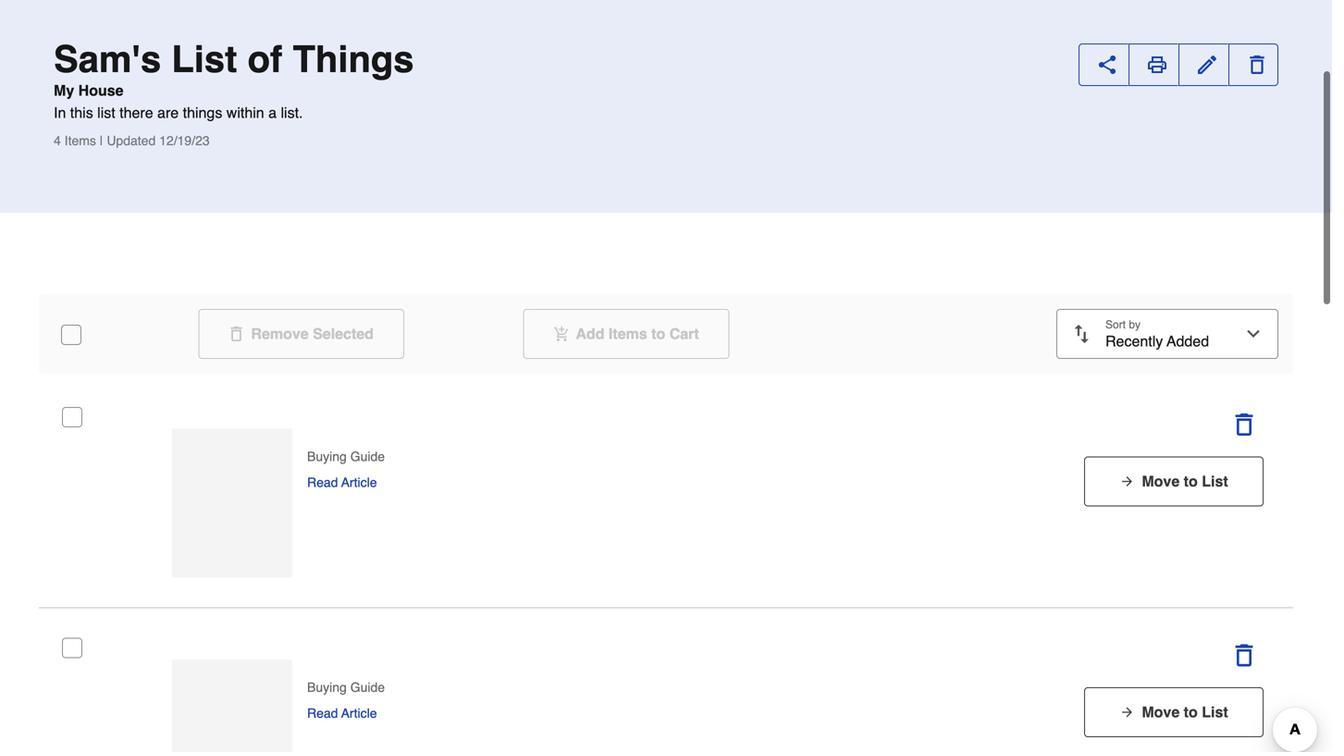 Task type: locate. For each thing, give the bounding box(es) containing it.
this
[[70, 104, 93, 121]]

0 vertical spatial read
[[307, 475, 338, 490]]

move to list for second arrow right icon from the top
[[1142, 704, 1228, 721]]

guide for read article link associated with 2nd arrow right icon from the bottom of the page
[[350, 449, 385, 464]]

list for read article link associated with 2nd arrow right icon from the bottom of the page
[[1202, 473, 1228, 490]]

1 vertical spatial move
[[1142, 704, 1180, 721]]

0 vertical spatial article
[[341, 475, 377, 490]]

add items to cart button
[[523, 309, 730, 359]]

2 move from the top
[[1142, 704, 1180, 721]]

1 guide from the top
[[350, 449, 385, 464]]

0 horizontal spatial items
[[64, 133, 96, 148]]

read for 2nd arrow right icon from the bottom of the page
[[307, 475, 338, 490]]

move
[[1142, 473, 1180, 490], [1142, 704, 1180, 721]]

of
[[248, 38, 282, 80]]

house
[[78, 82, 124, 99]]

1 vertical spatial article
[[341, 706, 377, 721]]

edit image
[[1198, 56, 1217, 74]]

1 horizontal spatial items
[[609, 325, 647, 342]]

move to list button
[[1084, 457, 1264, 507], [1084, 457, 1264, 507], [1084, 687, 1264, 737], [1084, 687, 1264, 737]]

1 article from the top
[[341, 475, 377, 490]]

2 buying from the top
[[307, 680, 347, 695]]

0 vertical spatial items
[[64, 133, 96, 148]]

2 arrow right image from the top
[[1120, 705, 1134, 720]]

2 read article from the top
[[307, 706, 377, 721]]

list.
[[281, 104, 303, 121]]

add items to cart
[[576, 325, 699, 342]]

article for second arrow right icon from the top
[[341, 706, 377, 721]]

read article for second arrow right icon from the top's read article link
[[307, 706, 377, 721]]

list
[[171, 38, 237, 80], [1202, 473, 1228, 490], [1202, 704, 1228, 721]]

read article link
[[307, 473, 377, 492], [307, 704, 377, 723]]

1 vertical spatial arrow right image
[[1120, 705, 1134, 720]]

print image
[[1148, 56, 1167, 74]]

2 move to list from the top
[[1142, 704, 1228, 721]]

there
[[119, 104, 153, 121]]

remove
[[251, 325, 309, 342]]

2 article from the top
[[341, 706, 377, 721]]

buying
[[307, 449, 347, 464], [307, 680, 347, 695]]

items
[[64, 133, 96, 148], [609, 325, 647, 342]]

a
[[268, 104, 277, 121]]

1 vertical spatial buying
[[307, 680, 347, 695]]

0 vertical spatial arrow right image
[[1120, 474, 1134, 489]]

items inside button
[[609, 325, 647, 342]]

items right add
[[609, 325, 647, 342]]

2 vertical spatial to
[[1184, 704, 1198, 721]]

my
[[54, 82, 74, 99]]

move for 2nd arrow right icon from the bottom of the page
[[1142, 473, 1180, 490]]

guide
[[350, 449, 385, 464], [350, 680, 385, 695]]

1 read article from the top
[[307, 475, 377, 490]]

1 vertical spatial trash image
[[229, 327, 244, 341]]

1 read article link from the top
[[307, 473, 377, 492]]

2 vertical spatial list
[[1202, 704, 1228, 721]]

2 buying guide from the top
[[307, 680, 385, 695]]

sam's
[[54, 38, 161, 80]]

to inside button
[[651, 325, 665, 342]]

0 vertical spatial buying guide
[[307, 449, 385, 464]]

1 vertical spatial read article link
[[307, 704, 377, 723]]

list
[[97, 104, 115, 121]]

1 vertical spatial guide
[[350, 680, 385, 695]]

buying guide
[[307, 449, 385, 464], [307, 680, 385, 695]]

2 read from the top
[[307, 706, 338, 721]]

1 vertical spatial list
[[1202, 473, 1228, 490]]

1 move to list from the top
[[1142, 473, 1228, 490]]

0 vertical spatial move to list
[[1142, 473, 1228, 490]]

1 vertical spatial move to list
[[1142, 704, 1228, 721]]

|
[[100, 133, 103, 148]]

article
[[341, 475, 377, 490], [341, 706, 377, 721]]

0 vertical spatial move
[[1142, 473, 1180, 490]]

0 vertical spatial buying
[[307, 449, 347, 464]]

1 vertical spatial items
[[609, 325, 647, 342]]

0 vertical spatial guide
[[350, 449, 385, 464]]

2 read article link from the top
[[307, 704, 377, 723]]

remove selected
[[251, 325, 374, 342]]

items left |
[[64, 133, 96, 148]]

1 vertical spatial buying guide
[[307, 680, 385, 695]]

cart
[[670, 325, 699, 342]]

1 vertical spatial read
[[307, 706, 338, 721]]

trash image
[[1248, 56, 1266, 74], [229, 327, 244, 341], [1233, 414, 1255, 436]]

0 vertical spatial read article link
[[307, 473, 377, 492]]

read
[[307, 475, 338, 490], [307, 706, 338, 721]]

sam's list of things my house in this list there are things within a list.
[[54, 38, 414, 121]]

1 move from the top
[[1142, 473, 1180, 490]]

to
[[651, 325, 665, 342], [1184, 473, 1198, 490], [1184, 704, 1198, 721]]

1 arrow right image from the top
[[1120, 474, 1134, 489]]

1 buying guide from the top
[[307, 449, 385, 464]]

2 guide from the top
[[350, 680, 385, 695]]

4 items | updated 12/19/23
[[54, 133, 210, 148]]

0 vertical spatial read article
[[307, 475, 377, 490]]

list for second arrow right icon from the top's read article link
[[1202, 704, 1228, 721]]

1 vertical spatial read article
[[307, 706, 377, 721]]

1 read from the top
[[307, 475, 338, 490]]

arrow right image
[[1120, 474, 1134, 489], [1120, 705, 1134, 720]]

0 vertical spatial list
[[171, 38, 237, 80]]

trash image
[[1233, 644, 1255, 667]]

buying for second arrow right icon from the top
[[307, 680, 347, 695]]

move to list
[[1142, 473, 1228, 490], [1142, 704, 1228, 721]]

buying guide for second arrow right icon from the top's read article link
[[307, 680, 385, 695]]

0 vertical spatial to
[[651, 325, 665, 342]]

read article
[[307, 475, 377, 490], [307, 706, 377, 721]]

1 buying from the top
[[307, 449, 347, 464]]

1 vertical spatial to
[[1184, 473, 1198, 490]]

in
[[54, 104, 66, 121]]



Task type: vqa. For each thing, say whether or not it's contained in the screenshot.
Wire's 3-
no



Task type: describe. For each thing, give the bounding box(es) containing it.
remove selected button
[[198, 309, 404, 359]]

are
[[157, 104, 179, 121]]

within
[[226, 104, 264, 121]]

things
[[293, 38, 414, 80]]

buying guide for read article link associated with 2nd arrow right icon from the bottom of the page
[[307, 449, 385, 464]]

read article link for 2nd arrow right icon from the bottom of the page
[[307, 473, 377, 492]]

selected
[[313, 325, 374, 342]]

things
[[183, 104, 222, 121]]

items for add
[[609, 325, 647, 342]]

12/19/23
[[159, 133, 210, 148]]

guide for second arrow right icon from the top's read article link
[[350, 680, 385, 695]]

read article link for second arrow right icon from the top
[[307, 704, 377, 723]]

move to list for 2nd arrow right icon from the bottom of the page
[[1142, 473, 1228, 490]]

to for 2nd arrow right icon from the bottom of the page
[[1184, 473, 1198, 490]]

2 vertical spatial trash image
[[1233, 414, 1255, 436]]

0 vertical spatial trash image
[[1248, 56, 1266, 74]]

to for second arrow right icon from the top
[[1184, 704, 1198, 721]]

buying for 2nd arrow right icon from the bottom of the page
[[307, 449, 347, 464]]

read article for read article link associated with 2nd arrow right icon from the bottom of the page
[[307, 475, 377, 490]]

cart add image
[[554, 327, 568, 341]]

4
[[54, 133, 61, 148]]

move for second arrow right icon from the top
[[1142, 704, 1180, 721]]

add
[[576, 325, 605, 342]]

items for 4
[[64, 133, 96, 148]]

trash image inside the remove selected button
[[229, 327, 244, 341]]

list inside sam's list of things my house in this list there are things within a list.
[[171, 38, 237, 80]]

share image
[[1098, 56, 1117, 74]]

updated
[[107, 133, 156, 148]]

article for 2nd arrow right icon from the bottom of the page
[[341, 475, 377, 490]]

read for second arrow right icon from the top
[[307, 706, 338, 721]]



